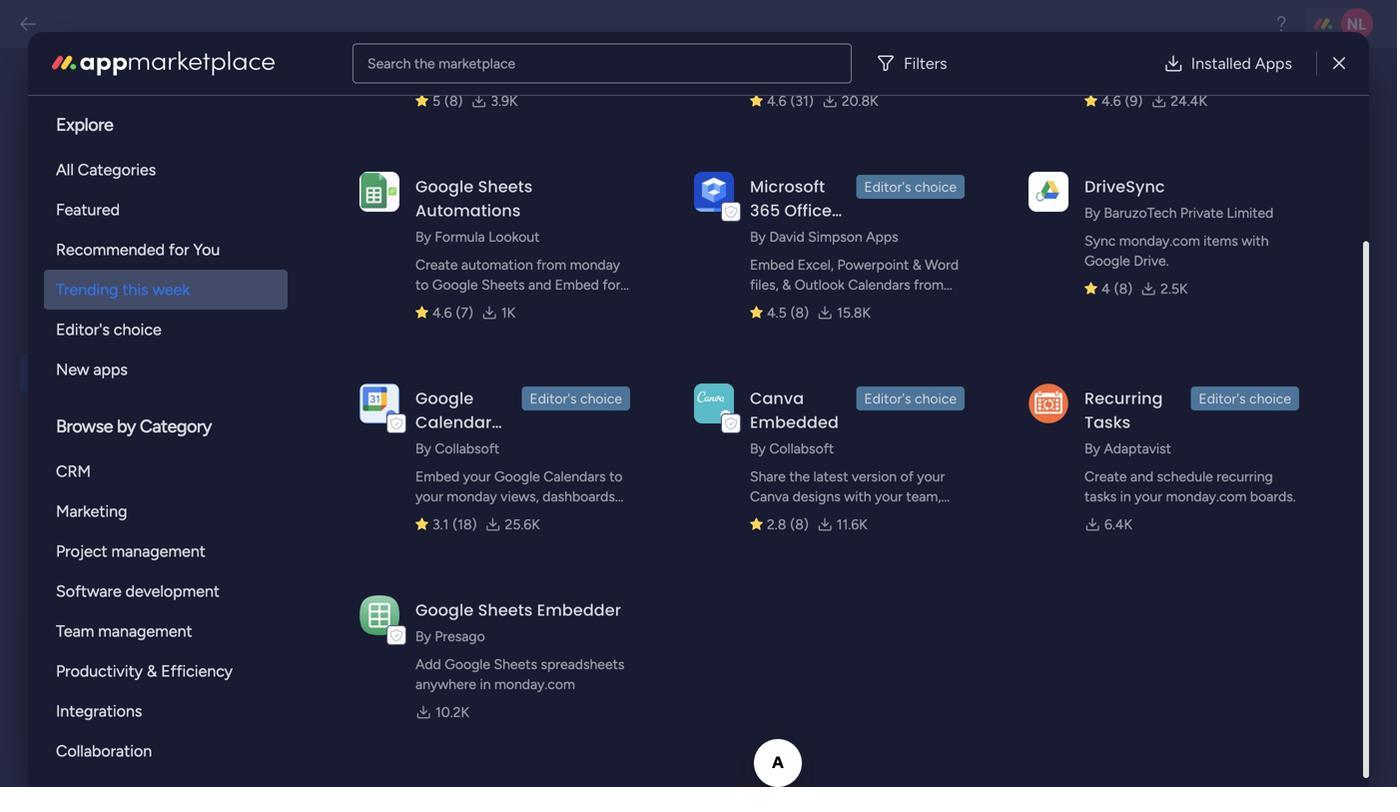 Task type: locate. For each thing, give the bounding box(es) containing it.
you
[[572, 378, 597, 396]]

1 vertical spatial embed
[[555, 276, 599, 293]]

embed left found
[[555, 276, 599, 293]]

views,
[[501, 488, 539, 505]]

onedrive
[[844, 296, 903, 313]]

items
[[1204, 232, 1238, 249]]

to
[[415, 276, 429, 293], [526, 401, 540, 418], [627, 423, 641, 441], [609, 468, 623, 485]]

apps
[[1255, 54, 1292, 73], [866, 228, 899, 245], [75, 582, 116, 604]]

0 vertical spatial from
[[537, 256, 566, 273]]

found
[[601, 273, 641, 291]]

0 vertical spatial and
[[528, 276, 552, 293]]

by up "sync"
[[1085, 204, 1101, 221]]

1 vertical spatial the
[[346, 212, 365, 228]]

of down designs
[[823, 508, 836, 525]]

google up developers.monday.com link
[[432, 276, 478, 293]]

google up calendar
[[415, 387, 474, 410]]

4.6 for 4.6 (7)
[[432, 304, 452, 321]]

1 horizontal spatial collabsoft
[[769, 440, 834, 457]]

app logo image
[[360, 172, 399, 211], [694, 172, 734, 211], [1029, 172, 1069, 211], [360, 383, 399, 423], [694, 383, 734, 423], [1029, 383, 1069, 423], [360, 595, 399, 635]]

2 vertical spatial monday.com
[[494, 676, 575, 693]]

choice for canva embedded
[[915, 390, 957, 407]]

1 vertical spatial of
[[823, 508, 836, 525]]

to inside 'create automation from monday to google sheets and embed for quick access!'
[[415, 276, 429, 293]]

1 vertical spatial monday.com
[[1166, 488, 1247, 505]]

by collabsoft down calendar
[[415, 440, 500, 457]]

1 vertical spatial from
[[914, 276, 944, 293]]

0 vertical spatial monday.com
[[1119, 232, 1200, 249]]

api v2 token
[[332, 90, 458, 117]]

15.8k
[[837, 304, 871, 321]]

1 horizontal spatial from
[[914, 276, 944, 293]]

recurring
[[1085, 387, 1163, 410]]

monday.com down spreadsheets in the bottom left of the page
[[494, 676, 575, 693]]

lookout
[[489, 228, 540, 245]]

0 horizontal spatial apps
[[75, 582, 116, 604]]

google inside embed your google calendars to your monday views, dashboards and docs so you're always in sync!
[[494, 468, 540, 485]]

0 vertical spatial the
[[392, 273, 416, 291]]

your down secure.
[[463, 468, 491, 485]]

0 horizontal spatial 4.6
[[432, 304, 452, 321]]

collabsoft for embedded
[[769, 440, 834, 457]]

0 vertical spatial microsoft
[[750, 175, 825, 198]]

embed your google calendars to your monday views, dashboards and docs so you're always in sync!
[[415, 468, 629, 525]]

keep
[[645, 423, 677, 441]]

the inside share the latest version of your canva designs with your team, right inside of monday.com!
[[789, 468, 810, 485]]

in inside create and schedule recurring tasks in your monday.com boards.
[[1120, 488, 1131, 505]]

editor's choice up recurring
[[1199, 390, 1291, 407]]

1 vertical spatial canva
[[750, 488, 789, 505]]

google inside google sheets automations by formula lookout
[[415, 175, 474, 198]]

1 horizontal spatial app
[[478, 378, 503, 396]]

apps up team
[[75, 582, 116, 604]]

all
[[56, 160, 74, 179]]

app logo image left calendar
[[360, 383, 399, 423]]

sheets inside 'create automation from monday to google sheets and embed for quick access!'
[[481, 276, 525, 293]]

2.5k
[[1161, 280, 1188, 297]]

tidy up button
[[20, 486, 252, 525]]

embedded
[[750, 223, 839, 246], [750, 411, 839, 433], [415, 435, 504, 457]]

4.5 (8)
[[767, 304, 809, 321]]

1 vertical spatial apps
[[866, 228, 899, 245]]

the up designs
[[789, 468, 810, 485]]

google inside google calendar embedded
[[415, 387, 474, 410]]

with
[[1242, 232, 1269, 249], [844, 488, 872, 505]]

the inside the api documentation can be found at developers.monday.com
[[392, 273, 416, 291]]

sheets inside google sheets automations by formula lookout
[[478, 175, 533, 198]]

noah lott image
[[1341, 8, 1373, 40]]

editor's down trending
[[56, 320, 110, 339]]

google inside sync monday.com items with google drive.
[[1085, 252, 1130, 269]]

0 vertical spatial of
[[900, 468, 914, 485]]

gives
[[533, 378, 568, 396]]

editor's choice up important
[[530, 390, 622, 407]]

google down presago
[[445, 656, 490, 673]]

the right search
[[414, 55, 435, 72]]

embed inside embed your google calendars to your monday views, dashboards and docs so you're always in sync!
[[415, 468, 460, 485]]

google up views,
[[494, 468, 540, 485]]

app down 'capabilities'
[[392, 423, 417, 441]]

the inside the monday app api gives you powerful capabilities in order to enhance your monday app experience. it's very important to keep your api token secure.
[[392, 378, 416, 396]]

google down "sync"
[[1085, 252, 1130, 269]]

api up billing
[[75, 363, 102, 384]]

editor's for google calendar embedded
[[530, 390, 577, 407]]

0 vertical spatial the
[[414, 55, 435, 72]]

embed inside 'create automation from monday to google sheets and embed for quick access!'
[[555, 276, 599, 293]]

editor's up very
[[530, 390, 577, 407]]

for inside 'create automation from monday to google sheets and embed for quick access!'
[[603, 276, 621, 293]]

canva down share
[[750, 488, 789, 505]]

monday.com up drive.
[[1119, 232, 1200, 249]]

collabsoft for calendar
[[435, 440, 500, 457]]

4.6 left (31) on the top right
[[767, 92, 787, 109]]

365
[[750, 199, 780, 222]]

0 horizontal spatial calendars
[[544, 468, 606, 485]]

team
[[56, 622, 94, 641]]

(18)
[[453, 516, 477, 533]]

drive.
[[1134, 252, 1169, 269]]

choice up recurring
[[1249, 390, 1291, 407]]

1 collabsoft from the left
[[435, 440, 500, 457]]

add google sheets spreadsheets anywhere in monday.com
[[415, 656, 625, 693]]

drivesync by baruzotech private limited
[[1085, 175, 1274, 221]]

app up the order
[[478, 378, 503, 396]]

1 horizontal spatial apps
[[866, 228, 899, 245]]

in down dashboards
[[581, 508, 592, 525]]

0 vertical spatial create
[[415, 256, 458, 273]]

drivesync
[[1085, 175, 1165, 198]]

(8) for 5 (8)
[[444, 92, 463, 109]]

0 horizontal spatial by collabsoft
[[415, 440, 500, 457]]

0 horizontal spatial create
[[415, 256, 458, 273]]

1 horizontal spatial with
[[1242, 232, 1269, 249]]

monday.com down schedule at the bottom right of the page
[[1166, 488, 1247, 505]]

dapulse x slim image
[[1333, 51, 1345, 75]]

2 by collabsoft from the left
[[750, 440, 834, 457]]

1 horizontal spatial and
[[528, 276, 552, 293]]

recommended
[[56, 240, 165, 259]]

365,
[[814, 296, 841, 313]]

4.6 left (7)
[[432, 304, 452, 321]]

apps inside installed apps button
[[1255, 54, 1292, 73]]

4 (8)
[[1102, 280, 1133, 297]]

capabilities
[[392, 401, 467, 418]]

and down adaptavist
[[1131, 468, 1154, 485]]

0 vertical spatial calendars
[[848, 276, 910, 293]]

sheets
[[478, 175, 533, 198], [481, 276, 525, 293], [478, 599, 533, 621], [494, 656, 537, 673]]

adaptavist
[[1104, 440, 1172, 457]]

help image
[[1271, 14, 1291, 34]]

2 vertical spatial and
[[415, 508, 439, 525]]

billing button
[[20, 398, 252, 437]]

for
[[169, 240, 189, 259], [603, 276, 621, 293]]

canva down sharepoint
[[750, 387, 804, 410]]

to up the quick
[[415, 276, 429, 293]]

embed up the files,
[[750, 256, 794, 273]]

embed for microsoft 365 office embedded
[[750, 256, 794, 273]]

&
[[913, 256, 922, 273], [782, 276, 791, 293], [906, 296, 915, 313], [147, 662, 157, 681]]

2 the from the top
[[392, 378, 416, 396]]

1 vertical spatial app
[[392, 423, 417, 441]]

calendars inside embed excel, powerpoint & word files, & outlook calendars from microsoft 365, onedrive & sharepoint
[[848, 276, 910, 293]]

editor's up recurring
[[1199, 390, 1246, 407]]

with down the version
[[844, 488, 872, 505]]

editor's up the version
[[864, 390, 911, 407]]

can
[[553, 273, 577, 291]]

6.4k
[[1105, 516, 1133, 533]]

embedded down office
[[750, 223, 839, 246]]

with inside share the latest version of your canva designs with your team, right inside of monday.com!
[[844, 488, 872, 505]]

quick
[[415, 296, 452, 313]]

4.6 for 4.6 (9)
[[1102, 92, 1121, 109]]

collabsoft down calendar
[[435, 440, 500, 457]]

1 horizontal spatial the
[[414, 55, 435, 72]]

your down schedule at the bottom right of the page
[[1135, 488, 1163, 505]]

0 vertical spatial embedded
[[750, 223, 839, 246]]

embedded down calendar
[[415, 435, 504, 457]]

0 horizontal spatial for
[[169, 240, 189, 259]]

in right tasks
[[1120, 488, 1131, 505]]

1 horizontal spatial embed
[[555, 276, 599, 293]]

1 vertical spatial management
[[98, 622, 192, 641]]

2 horizontal spatial embed
[[750, 256, 794, 273]]

content directory
[[75, 538, 217, 560]]

tasks
[[1085, 488, 1117, 505]]

of
[[900, 468, 914, 485], [823, 508, 836, 525]]

management for team management
[[98, 622, 192, 641]]

administration learn more
[[35, 85, 234, 146]]

private
[[1180, 204, 1224, 221]]

0 vertical spatial with
[[1242, 232, 1269, 249]]

(8) right 2.8
[[790, 516, 809, 533]]

editor's choice up word
[[864, 178, 957, 195]]

25.6k
[[505, 516, 540, 533]]

monday.com inside create and schedule recurring tasks in your monday.com boards.
[[1166, 488, 1247, 505]]

(8) right 4.5
[[791, 304, 809, 321]]

editor's for canva embedded
[[864, 390, 911, 407]]

to up sync!
[[609, 468, 623, 485]]

google sheets embedder by presago
[[415, 599, 621, 645]]

choice up team,
[[915, 390, 957, 407]]

of up team,
[[900, 468, 914, 485]]

create for to
[[415, 256, 458, 273]]

google up presago
[[415, 599, 474, 621]]

2 vertical spatial the
[[789, 468, 810, 485]]

& left word
[[913, 256, 922, 273]]

editor's choice up the version
[[864, 390, 957, 407]]

more
[[76, 128, 110, 146]]

microsoft up office
[[750, 175, 825, 198]]

sheets down google sheets embedder by presago at the bottom left
[[494, 656, 537, 673]]

your up "monday.com!"
[[875, 488, 903, 505]]

2 canva from the top
[[750, 488, 789, 505]]

token
[[418, 445, 456, 463]]

1 canva from the top
[[750, 387, 804, 410]]

editor's choice for google calendar embedded
[[530, 390, 622, 407]]

1 vertical spatial embedded
[[750, 411, 839, 433]]

monday up so
[[447, 488, 497, 505]]

embed inside embed excel, powerpoint & word files, & outlook calendars from microsoft 365, onedrive & sharepoint
[[750, 256, 794, 273]]

1 horizontal spatial for
[[603, 276, 621, 293]]

1 horizontal spatial of
[[900, 468, 914, 485]]

by left formula
[[415, 228, 431, 245]]

learn more link
[[35, 126, 252, 148]]

outlook
[[795, 276, 845, 293]]

sheets up presago
[[478, 599, 533, 621]]

always
[[535, 508, 577, 525]]

1 the from the top
[[392, 273, 416, 291]]

app logo image left drivesync
[[1029, 172, 1069, 211]]

1 by collabsoft from the left
[[415, 440, 500, 457]]

1 vertical spatial microsoft
[[750, 296, 811, 313]]

2 horizontal spatial and
[[1131, 468, 1154, 485]]

1 vertical spatial and
[[1131, 468, 1154, 485]]

be
[[581, 273, 598, 291]]

app logo image up new
[[360, 172, 399, 211]]

sync
[[1085, 232, 1116, 249]]

collabsoft
[[435, 440, 500, 457], [769, 440, 834, 457]]

2 vertical spatial apps
[[75, 582, 116, 604]]

create up tasks
[[1085, 468, 1127, 485]]

from left be
[[537, 256, 566, 273]]

microsoft up sharepoint
[[750, 296, 811, 313]]

1 vertical spatial for
[[603, 276, 621, 293]]

2 horizontal spatial apps
[[1255, 54, 1292, 73]]

editor's up powerpoint
[[864, 178, 911, 195]]

4.6 (9)
[[1102, 92, 1143, 109]]

1 vertical spatial create
[[1085, 468, 1127, 485]]

1 horizontal spatial calendars
[[848, 276, 910, 293]]

4.6 left (9)
[[1102, 92, 1121, 109]]

2 collabsoft from the left
[[769, 440, 834, 457]]

5
[[432, 92, 440, 109]]

at
[[645, 273, 658, 291]]

2 horizontal spatial the
[[789, 468, 810, 485]]

1 horizontal spatial by collabsoft
[[750, 440, 834, 457]]

embedded up share
[[750, 411, 839, 433]]

productivity & efficiency
[[56, 662, 233, 681]]

microsoft
[[750, 175, 825, 198], [750, 296, 811, 313]]

3.9k
[[491, 92, 518, 109]]

0 horizontal spatial with
[[844, 488, 872, 505]]

order
[[486, 401, 522, 418]]

create inside create and schedule recurring tasks in your monday.com boards.
[[1085, 468, 1127, 485]]

this
[[122, 280, 148, 299]]

embed down token
[[415, 468, 460, 485]]

2 microsoft from the top
[[750, 296, 811, 313]]

create inside 'create automation from monday to google sheets and embed for quick access!'
[[415, 256, 458, 273]]

0 vertical spatial management
[[111, 542, 206, 561]]

users button
[[20, 266, 252, 305]]

monday inside embed your google calendars to your monday views, dashboards and docs so you're always in sync!
[[447, 488, 497, 505]]

1 vertical spatial the
[[392, 378, 416, 396]]

in inside add google sheets spreadsheets anywhere in monday.com
[[480, 676, 491, 693]]

choice for recurring tasks
[[1249, 390, 1291, 407]]

recurring tasks
[[1085, 387, 1163, 433]]

and left docs
[[415, 508, 439, 525]]

boards.
[[1250, 488, 1296, 505]]

0 horizontal spatial embed
[[415, 468, 460, 485]]

monday down tokens
[[570, 256, 620, 273]]

app logo image left presago
[[360, 595, 399, 635]]

the monday app api gives you powerful capabilities in order to enhance your monday app experience. it's very important to keep your api token secure.
[[392, 378, 710, 463]]

in left the order
[[471, 401, 483, 418]]

new
[[56, 360, 89, 379]]

word
[[925, 256, 959, 273]]

the up 'capabilities'
[[392, 378, 416, 396]]

editor's choice for canva embedded
[[864, 390, 957, 407]]

embed for google calendar embedded
[[415, 468, 460, 485]]

featured
[[56, 200, 120, 219]]

create
[[415, 256, 458, 273], [1085, 468, 1127, 485]]

1 vertical spatial calendars
[[544, 468, 606, 485]]

create down formula
[[415, 256, 458, 273]]

0 vertical spatial apps
[[1255, 54, 1292, 73]]

from
[[537, 256, 566, 273], [914, 276, 944, 293]]

your
[[605, 401, 634, 418], [681, 423, 710, 441], [463, 468, 491, 485], [917, 468, 945, 485], [415, 488, 443, 505], [875, 488, 903, 505], [1135, 488, 1163, 505]]

development
[[125, 582, 220, 601]]

0 vertical spatial embed
[[750, 256, 794, 273]]

calendars up dashboards
[[544, 468, 606, 485]]

1 horizontal spatial 4.6
[[767, 92, 787, 109]]

in right anywhere
[[480, 676, 491, 693]]

management down apps button
[[98, 622, 192, 641]]

0 horizontal spatial from
[[537, 256, 566, 273]]

the for in
[[346, 212, 365, 228]]

collabsoft down "canva embedded"
[[769, 440, 834, 457]]

apps marketplace image
[[52, 51, 275, 75]]

back to workspace image
[[18, 14, 38, 34]]

apps down help icon on the top right of the page
[[1255, 54, 1292, 73]]

app logo image left tasks
[[1029, 383, 1069, 423]]

2 vertical spatial embed
[[415, 468, 460, 485]]

sheets down automation
[[481, 276, 525, 293]]

2 horizontal spatial 4.6
[[1102, 92, 1121, 109]]

copy
[[690, 179, 723, 196]]

microsoft inside embed excel, powerpoint & word files, & outlook calendars from microsoft 365, onedrive & sharepoint
[[750, 296, 811, 313]]

api left v2
[[332, 90, 365, 117]]

your up 3.1
[[415, 488, 443, 505]]

limited
[[1227, 204, 1274, 221]]

0 horizontal spatial app
[[392, 423, 417, 441]]

0 horizontal spatial collabsoft
[[435, 440, 500, 457]]

cross account copier button
[[20, 662, 252, 728]]

from down word
[[914, 276, 944, 293]]

from inside 'create automation from monday to google sheets and embed for quick access!'
[[537, 256, 566, 273]]

share the latest version of your canva designs with your team, right inside of monday.com!
[[750, 468, 945, 525]]

0 horizontal spatial and
[[415, 508, 439, 525]]

1 microsoft from the top
[[750, 175, 825, 198]]

the right in
[[346, 212, 365, 228]]

sharepoint
[[750, 316, 819, 333]]

1 vertical spatial with
[[844, 488, 872, 505]]

1 horizontal spatial create
[[1085, 468, 1127, 485]]

0 horizontal spatial the
[[346, 212, 365, 228]]

by down 365
[[750, 228, 766, 245]]

software
[[56, 582, 122, 601]]

installed apps
[[1191, 54, 1292, 73]]

0 vertical spatial canva
[[750, 387, 804, 410]]

editor's for recurring tasks
[[1199, 390, 1246, 407]]

in the new api there are only personal api tokens
[[332, 212, 616, 228]]



Task type: describe. For each thing, give the bounding box(es) containing it.
the for share
[[789, 468, 810, 485]]

your inside create and schedule recurring tasks in your monday.com boards.
[[1135, 488, 1163, 505]]

search the marketplace
[[368, 55, 516, 72]]

and inside create and schedule recurring tasks in your monday.com boards.
[[1131, 468, 1154, 485]]

management for project management
[[111, 542, 206, 561]]

administration
[[35, 85, 234, 121]]

create automation from monday to google sheets and embed for quick access!
[[415, 256, 621, 313]]

filters
[[904, 54, 947, 73]]

in inside embed your google calendars to your monday views, dashboards and docs so you're always in sync!
[[581, 508, 592, 525]]

all categories
[[56, 160, 156, 179]]

office
[[785, 199, 832, 222]]

project
[[56, 542, 107, 561]]

from inside embed excel, powerpoint & word files, & outlook calendars from microsoft 365, onedrive & sharepoint
[[914, 276, 944, 293]]

monday up 'capabilities'
[[420, 378, 474, 396]]

billing
[[75, 407, 122, 428]]

users
[[75, 275, 120, 296]]

personal
[[501, 212, 551, 228]]

with inside sync monday.com items with google drive.
[[1242, 232, 1269, 249]]

by david simpson apps
[[750, 228, 899, 245]]

it's
[[501, 423, 521, 441]]

apps inside apps button
[[75, 582, 116, 604]]

canva embedded
[[750, 387, 839, 433]]

api up the order
[[507, 378, 530, 396]]

latest
[[814, 468, 848, 485]]

by
[[117, 415, 136, 437]]

baruzotech
[[1104, 204, 1177, 221]]

app logo image left 365
[[694, 172, 734, 211]]

google calendar embedded
[[415, 387, 504, 457]]

by collabsoft for embedded
[[750, 440, 834, 457]]

security
[[75, 319, 141, 340]]

new
[[368, 212, 392, 228]]

editor's choice up the apps
[[56, 320, 162, 339]]

by adaptavist
[[1085, 440, 1172, 457]]

monday icon image
[[352, 376, 370, 406]]

explore
[[56, 114, 113, 135]]

apps
[[93, 360, 128, 379]]

api inside the api documentation can be found at developers.monday.com
[[420, 273, 443, 291]]

google inside google sheets embedder by presago
[[415, 599, 474, 621]]

monday inside 'create automation from monday to google sheets and embed for quick access!'
[[570, 256, 620, 273]]

by inside google sheets embedder by presago
[[415, 628, 431, 645]]

& down permissions button
[[147, 662, 157, 681]]

account
[[124, 670, 190, 692]]

you
[[193, 240, 220, 259]]

api inside button
[[75, 363, 102, 384]]

are
[[452, 212, 471, 228]]

categories
[[78, 160, 156, 179]]

general
[[75, 187, 137, 208]]

right
[[750, 508, 779, 525]]

4.6 (31)
[[767, 92, 814, 109]]

powerful
[[601, 378, 660, 396]]

embed excel, powerpoint & word files, & outlook calendars from microsoft 365, onedrive & sharepoint
[[750, 256, 959, 333]]

you're
[[494, 508, 532, 525]]

the api documentation can be found at developers.monday.com
[[392, 273, 658, 314]]

4.6 for 4.6 (31)
[[767, 92, 787, 109]]

so
[[476, 508, 490, 525]]

api left token
[[392, 445, 414, 463]]

sync!
[[595, 508, 629, 525]]

canva inside "canva embedded"
[[750, 387, 804, 410]]

monday.com!
[[840, 508, 925, 525]]

calendar
[[415, 411, 492, 433]]

& right onedrive
[[906, 296, 915, 313]]

0 vertical spatial app
[[478, 378, 503, 396]]

by up share
[[750, 440, 766, 457]]

2.8
[[767, 516, 786, 533]]

content directory button
[[20, 530, 252, 569]]

collaboration
[[56, 742, 152, 761]]

sync monday.com items with google drive.
[[1085, 232, 1269, 269]]

app logo image right keep
[[694, 383, 734, 423]]

recommended for you
[[56, 240, 220, 259]]

editor's choice for microsoft 365 office embedded
[[864, 178, 957, 195]]

customization button
[[20, 222, 252, 261]]

docs
[[442, 508, 472, 525]]

permissions
[[75, 626, 169, 648]]

2 vertical spatial embedded
[[415, 435, 504, 457]]

to inside embed your google calendars to your monday views, dashboards and docs so you're always in sync!
[[609, 468, 623, 485]]

documentation
[[447, 273, 549, 291]]

calendars inside embed your google calendars to your monday views, dashboards and docs so you're always in sync!
[[544, 468, 606, 485]]

up
[[113, 494, 136, 516]]

choice for microsoft 365 office embedded
[[915, 178, 957, 195]]

in inside the monday app api gives you powerful capabilities in order to enhance your monday app experience. it's very important to keep your api token secure.
[[471, 401, 483, 418]]

in
[[332, 212, 342, 228]]

inside
[[783, 508, 819, 525]]

copy button
[[660, 172, 731, 204]]

(31)
[[791, 92, 814, 109]]

share
[[750, 468, 786, 485]]

add
[[415, 656, 441, 673]]

to up very
[[526, 401, 540, 418]]

and inside embed your google calendars to your monday views, dashboards and docs so you're always in sync!
[[415, 508, 439, 525]]

by down tasks
[[1085, 440, 1101, 457]]

files,
[[750, 276, 779, 293]]

learn
[[35, 128, 72, 146]]

4
[[1102, 280, 1110, 297]]

the for the monday app api gives you powerful capabilities in order to enhance your monday app experience. it's very important to keep your api token secure.
[[392, 378, 416, 396]]

efficiency
[[161, 662, 233, 681]]

monday.com inside sync monday.com items with google drive.
[[1119, 232, 1200, 249]]

general button
[[20, 178, 252, 217]]

editor's choice for recurring tasks
[[1199, 390, 1291, 407]]

the for search
[[414, 55, 435, 72]]

content
[[75, 538, 141, 560]]

api left tokens
[[554, 212, 574, 228]]

by down 'capabilities'
[[415, 440, 431, 457]]

microsoft inside microsoft 365 office embedded
[[750, 175, 825, 198]]

sheets inside google sheets embedder by presago
[[478, 599, 533, 621]]

new apps
[[56, 360, 128, 379]]

version
[[852, 468, 897, 485]]

your up team,
[[917, 468, 945, 485]]

installed
[[1191, 54, 1251, 73]]

5 (8)
[[432, 92, 463, 109]]

google inside 'create automation from monday to google sheets and embed for quick access!'
[[432, 276, 478, 293]]

to left keep
[[627, 423, 641, 441]]

api right new
[[396, 212, 415, 228]]

create for tasks
[[1085, 468, 1127, 485]]

and inside 'create automation from monday to google sheets and embed for quick access!'
[[528, 276, 552, 293]]

monday up keep
[[638, 401, 692, 418]]

software development
[[56, 582, 220, 601]]

(8) for 4 (8)
[[1114, 280, 1133, 297]]

by inside google sheets automations by formula lookout
[[415, 228, 431, 245]]

productivity
[[56, 662, 143, 681]]

choice down this in the left of the page
[[114, 320, 162, 339]]

choice for google calendar embedded
[[580, 390, 622, 407]]

project management
[[56, 542, 206, 561]]

(8) for 2.8 (8)
[[790, 516, 809, 533]]

enhance
[[544, 401, 601, 418]]

excel,
[[798, 256, 834, 273]]

your down powerful on the left of the page
[[605, 401, 634, 418]]

recurring
[[1217, 468, 1273, 485]]

(8) for 4.5 (8)
[[791, 304, 809, 321]]

by collabsoft for calendar
[[415, 440, 500, 457]]

simpson
[[808, 228, 863, 245]]

0 vertical spatial for
[[169, 240, 189, 259]]

canva inside share the latest version of your canva designs with your team, right inside of monday.com!
[[750, 488, 789, 505]]

sheets inside add google sheets spreadsheets anywhere in monday.com
[[494, 656, 537, 673]]

access!
[[455, 296, 505, 313]]

the for the api documentation can be found at developers.monday.com
[[392, 273, 416, 291]]

& right the files,
[[782, 276, 791, 293]]

editor's for microsoft 365 office embedded
[[864, 178, 911, 195]]

create and schedule recurring tasks in your monday.com boards.
[[1085, 468, 1296, 505]]

tidy
[[75, 494, 108, 516]]

trending this week
[[56, 280, 190, 299]]

tidy up
[[75, 494, 136, 516]]

by inside drivesync by baruzotech private limited
[[1085, 204, 1101, 221]]

usage stats button
[[20, 442, 252, 481]]

monday.com inside add google sheets spreadsheets anywhere in monday.com
[[494, 676, 575, 693]]

google inside add google sheets spreadsheets anywhere in monday.com
[[445, 656, 490, 673]]

your right keep
[[681, 423, 710, 441]]

1k
[[501, 304, 516, 321]]

tokens
[[577, 212, 616, 228]]

0 horizontal spatial of
[[823, 508, 836, 525]]



Task type: vqa. For each thing, say whether or not it's contained in the screenshot.
order
yes



